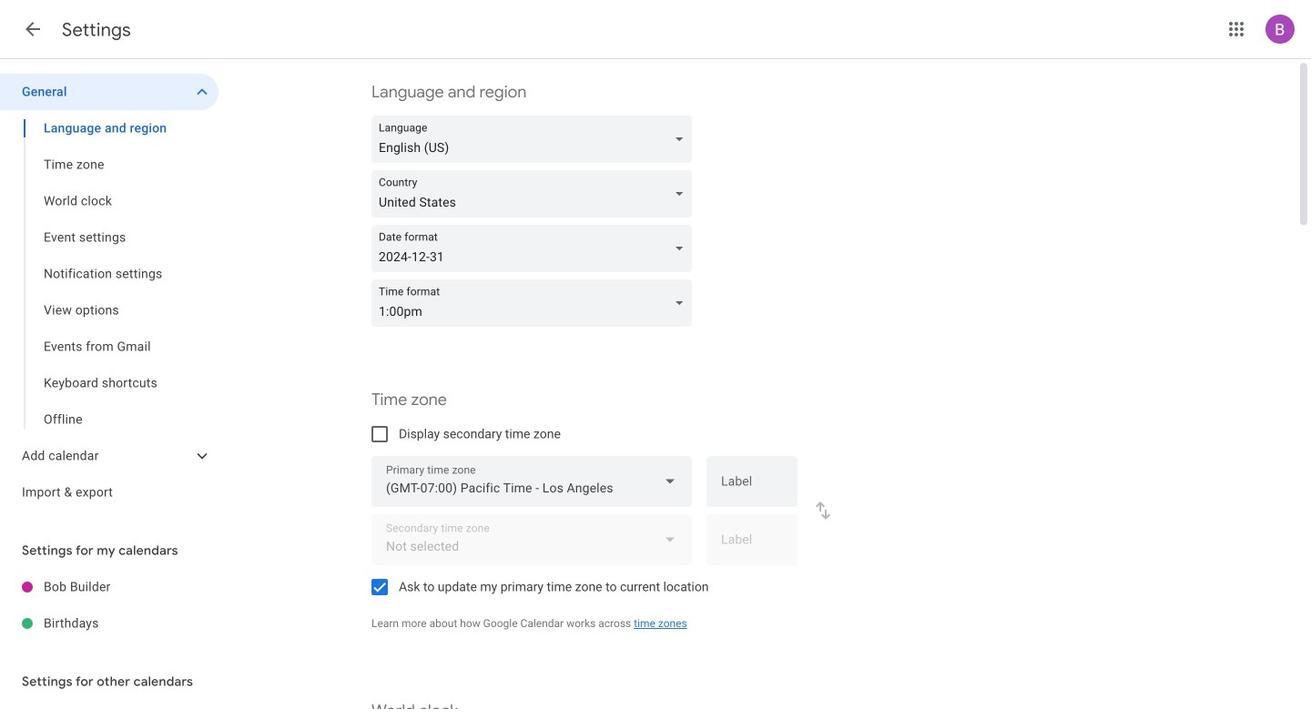 Task type: describe. For each thing, give the bounding box(es) containing it.
Label for primary time zone. text field
[[721, 476, 783, 501]]

Label for secondary time zone. text field
[[721, 534, 783, 559]]

1 tree from the top
[[0, 74, 219, 511]]



Task type: vqa. For each thing, say whether or not it's contained in the screenshot.
tree
yes



Task type: locate. For each thing, give the bounding box(es) containing it.
2 tree from the top
[[0, 569, 219, 642]]

group
[[0, 110, 219, 438]]

0 vertical spatial tree
[[0, 74, 219, 511]]

go back image
[[22, 18, 44, 40]]

tree
[[0, 74, 219, 511], [0, 569, 219, 642]]

bob builder tree item
[[0, 569, 219, 606]]

heading
[[62, 18, 131, 41]]

1 vertical spatial tree
[[0, 569, 219, 642]]

general tree item
[[0, 74, 219, 110]]

None field
[[372, 116, 699, 163], [372, 170, 699, 218], [372, 225, 699, 272], [372, 280, 699, 327], [372, 456, 692, 507], [372, 116, 699, 163], [372, 170, 699, 218], [372, 225, 699, 272], [372, 280, 699, 327], [372, 456, 692, 507]]

birthdays tree item
[[0, 606, 219, 642]]



